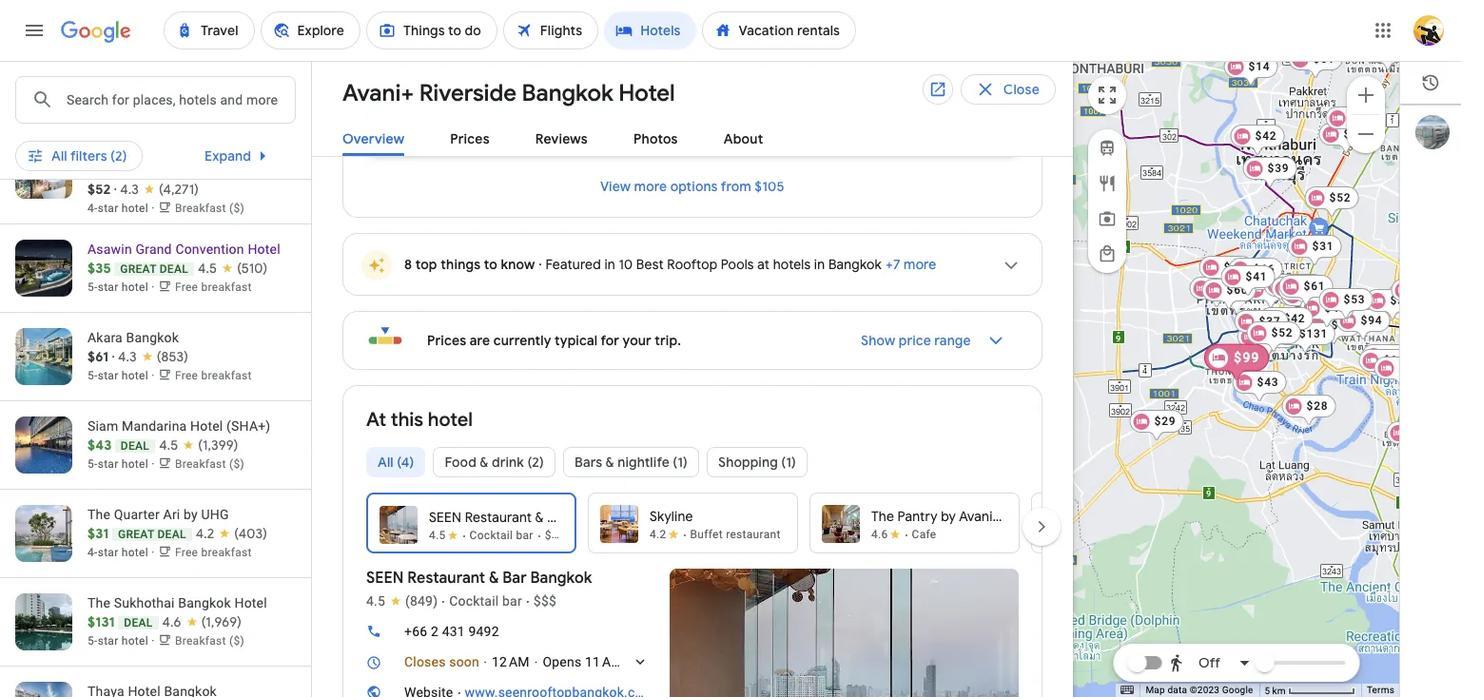 Task type: vqa. For each thing, say whether or not it's contained in the screenshot.
PRICES
yes



Task type: describe. For each thing, give the bounding box(es) containing it.
+66 2 431 9492
[[404, 624, 499, 639]]

avani+ riverside bangkok hotel heading
[[327, 76, 675, 108]]

2 vertical spatial $38 link
[[1359, 349, 1413, 381]]

1 vertical spatial $38 link
[[1272, 276, 1326, 309]]

2 vertical spatial $52 link
[[1247, 321, 1301, 353]]

$60
[[1227, 283, 1249, 296]]

5- for convention
[[88, 281, 98, 294]]

4.6 out of 5 stars from 13 reviews image
[[872, 527, 901, 542]]

$135
[[1289, 278, 1318, 292]]

0 vertical spatial $38 link
[[1319, 122, 1373, 155]]

star inside popup button
[[231, 83, 256, 100]]

expand
[[205, 147, 251, 165]]

1 free breakfast from the top
[[175, 104, 252, 117]]

bangkok interplace sponsored · expedia.com $34 ·
[[88, 46, 247, 100]]

5
[[1265, 686, 1270, 696]]

breakfast for (853)
[[201, 369, 252, 383]]

drink
[[492, 454, 524, 471]]

cocktail for the bottommost 4.5 out of 5 stars from 849 reviews image
[[449, 594, 499, 609]]

silom
[[194, 144, 229, 159]]

11 am
[[585, 655, 623, 670]]

options inside button
[[671, 178, 718, 195]]

0 horizontal spatial $38
[[1297, 281, 1318, 295]]

free for $61
[[175, 369, 198, 383]]

0 vertical spatial avani+
[[412, 45, 454, 60]]

0 vertical spatial $42 link
[[1231, 124, 1285, 157]]

opening hours element
[[366, 653, 649, 674]]

list containing all (4)
[[344, 440, 1042, 497]]

$35 inside asawin grand convention hotel $35 great deal
[[88, 260, 111, 277]]

$66
[[1254, 262, 1275, 275]]

under $50 button
[[503, 76, 613, 107]]

restaurant for 4.5 out of 5 stars from 849 reviews image inside seen restaurant & bar bangkok tab
[[465, 509, 532, 526]]

official
[[630, 48, 662, 59]]

shopping (1) button
[[707, 440, 808, 485]]

$131 link
[[1275, 322, 1336, 354]]

skyline tab
[[588, 493, 798, 554]]

siam
[[88, 419, 118, 434]]

hotel inside heading
[[619, 79, 675, 108]]

your
[[623, 332, 652, 349]]

show price range button
[[846, 325, 1019, 356]]

431
[[442, 624, 465, 639]]

4- inside popup button
[[182, 83, 197, 100]]

0 horizontal spatial $48
[[1306, 288, 1328, 301]]

spa
[[653, 83, 677, 100]]

1 breakfast ($) from the top
[[175, 202, 245, 215]]

bangkok inside avani+ riverside bangkok hotel heading
[[522, 79, 613, 108]]

off
[[1199, 655, 1221, 672]]

buddy oriental riverside, $37 image
[[1225, 29, 1279, 61]]

avani+ riverside bangkok hotel inside heading
[[343, 79, 675, 108]]

all (4) list item
[[366, 440, 426, 485]]

2 in from the left
[[814, 256, 825, 273]]

all left 'novotel'
[[51, 147, 67, 165]]

$14
[[1249, 59, 1271, 73]]

show price range
[[861, 332, 972, 349]]

riverside inside heading
[[419, 79, 517, 108]]

$49 for the bottommost $49 'link'
[[1390, 357, 1412, 371]]

convention
[[175, 242, 244, 257]]

$14 link
[[1224, 55, 1278, 87]]

photo 1 image
[[670, 569, 1019, 697]]

prices for prices
[[450, 130, 490, 147]]

visit
[[927, 53, 955, 70]]

$131 inside the map region
[[1300, 327, 1329, 340]]

$107
[[862, 52, 897, 70]]

$$$ for 4.5 out of 5 stars from 849 reviews image inside seen restaurant & bar bangkok tab
[[545, 529, 565, 542]]

2 (1) from the left
[[781, 454, 796, 471]]

hotel · for ari
[[122, 546, 155, 560]]

the for the quarter ari by uhg $31 great deal
[[88, 507, 110, 522]]

$135 link
[[1264, 274, 1326, 306]]

at
[[758, 256, 770, 273]]

bangkok inside bangkok interplace sponsored · expedia.com $34 ·
[[88, 46, 140, 61]]

· right know
[[539, 256, 542, 273]]

seen restaurant & bar bangkok for price level: 3 element in the seen restaurant & bar bangkok tab
[[429, 509, 625, 526]]

1 vertical spatial $48
[[1332, 318, 1354, 332]]

1 vertical spatial $31 link
[[1244, 277, 1298, 310]]

$46
[[1399, 361, 1421, 374]]

0 vertical spatial options
[[388, 4, 442, 23]]

$31 for topmost $31 link
[[1313, 239, 1334, 253]]

1 vertical spatial $42 link
[[1259, 307, 1314, 339]]

expedia.com
[[167, 64, 247, 81]]

5- down $34
[[88, 104, 98, 117]]

2 guests link
[[382, 94, 1004, 157]]

zoom out map image
[[1355, 122, 1378, 145]]

4.3 for (853)
[[118, 348, 137, 365]]

star down asawin
[[98, 281, 119, 294]]

& right bars
[[606, 454, 614, 471]]

$43 inside the map region
[[1258, 375, 1279, 389]]

deal inside the siam mandarina hotel (sha+) $43 deal
[[121, 440, 150, 453]]

· down 'novotel'
[[114, 181, 117, 198]]

4.3 out of 5 stars from 853 reviews image
[[118, 347, 188, 366]]

uhg
[[201, 507, 229, 522]]

seen for the bottommost 4.5 out of 5 stars from 849 reviews image
[[366, 569, 404, 588]]

(2) inside button
[[528, 454, 544, 471]]

$28
[[1307, 399, 1329, 412]]

1 vertical spatial $61
[[1304, 279, 1326, 293]]

cafe
[[912, 528, 937, 541]]

hotel · for bangkok
[[122, 635, 155, 648]]

photos
[[634, 130, 678, 147]]

4+ rating button
[[395, 76, 496, 107]]

breakfast for (510)
[[201, 281, 252, 294]]

star down akara bangkok $61 ·
[[98, 369, 119, 383]]

akara bangkok $61 ·
[[88, 330, 179, 365]]

phone number element
[[366, 622, 647, 642]]

2 button
[[792, 15, 879, 61]]

1 breakfast from the top
[[201, 104, 252, 117]]

overview
[[343, 130, 405, 147]]

or
[[200, 83, 214, 100]]

seen restaurant & bar bangkok tab
[[366, 493, 625, 554]]

restaurant
[[726, 528, 781, 541]]

0 vertical spatial $31 link
[[1288, 235, 1342, 267]]

$53
[[1344, 293, 1366, 306]]

$19 link
[[1224, 267, 1278, 299]]

$99
[[1234, 349, 1260, 365]]

$28 link
[[1282, 394, 1336, 427]]

1 free from the top
[[175, 104, 198, 117]]

0 vertical spatial $39 link
[[1243, 157, 1297, 189]]

view more options from $105 button
[[578, 171, 808, 202]]

bars & nightlife (1) button
[[563, 440, 699, 485]]

view more options from $105
[[601, 178, 785, 195]]

hotel · for convention
[[122, 281, 155, 294]]

skyline
[[650, 508, 693, 525]]

hotel up the $50 on the top of page
[[574, 45, 607, 60]]

$43 inside the siam mandarina hotel (sha+) $43 deal
[[88, 437, 112, 454]]

all inside "button"
[[378, 454, 394, 471]]

4.5 out of 5 stars from 849 reviews image inside seen restaurant & bar bangkok tab
[[429, 528, 458, 543]]

4.3 for (4,271)
[[120, 181, 139, 198]]

4.6 for 4.6 out of 5 stars from 13 reviews icon
[[872, 528, 888, 541]]

keyboard shortcuts image
[[1121, 686, 1135, 695]]

map data ©2023 google
[[1146, 685, 1254, 696]]

$34
[[88, 83, 112, 100]]

free breakfast for hotel
[[175, 281, 252, 294]]

(sha+)
[[227, 419, 271, 434]]

terms
[[1367, 685, 1395, 696]]

2 guests inside 2 guests link
[[412, 130, 457, 144]]

the for the pantry by avani+ riverside bangkok
[[872, 508, 895, 525]]

& right food
[[480, 454, 489, 471]]

map
[[1146, 685, 1165, 696]]

$39 for bottommost $39 link
[[1224, 260, 1246, 274]]

1 breakfast from the top
[[175, 202, 226, 215]]

under $50
[[536, 83, 602, 100]]

the for the sukhothai bangkok hotel $131 deal
[[88, 596, 110, 611]]

$49 for topmost $49 'link'
[[1325, 301, 1347, 314]]

$66 link
[[1229, 257, 1283, 290]]

2 filters from the top
[[70, 147, 107, 165]]

4.6 for 4.6 out of 5 stars from 1,969 reviews image
[[162, 614, 181, 631]]

cocktail bar for the bottommost 4.5 out of 5 stars from 849 reviews image
[[449, 594, 522, 609]]

2 inside phone number element
[[431, 624, 439, 639]]

free breakfast for ·
[[175, 369, 252, 383]]

(510)
[[237, 260, 268, 277]]

opens
[[543, 655, 582, 670]]

2 guests from the top
[[422, 130, 457, 144]]

1 vertical spatial 4.5 out of 5 stars from 849 reviews image
[[366, 592, 438, 611]]

pool
[[328, 83, 355, 100]]

all (4) button
[[366, 440, 426, 485]]

2 sponsored from the top
[[88, 163, 154, 178]]

4.3 out of 5 stars from 4,271 reviews image
[[120, 180, 199, 199]]

$37 link
[[1235, 310, 1289, 342]]

$88
[[1302, 287, 1324, 300]]

are
[[470, 332, 490, 349]]

closes soon ⋅ 12 am ⋅ opens 11 am tue
[[404, 655, 649, 670]]

deal inside the quarter ari by uhg $31 great deal
[[157, 528, 186, 541]]

(493)
[[159, 83, 191, 100]]

great inside asawin grand convention hotel $35 great deal
[[120, 263, 156, 276]]

breakfast for (403)
[[201, 546, 252, 560]]

off button
[[1164, 640, 1257, 686]]

sukhothai
[[114, 596, 175, 611]]

bangkok inside the sukhothai bangkok hotel $131 deal
[[178, 596, 231, 611]]

breakfast ($) for (1,399)
[[175, 458, 245, 471]]

1 guests from the top
[[422, 67, 457, 80]]

5-star hotel · for $61
[[88, 369, 158, 383]]

view
[[601, 178, 631, 195]]

tab list containing overview
[[312, 115, 1073, 157]]

star down siam
[[98, 458, 119, 471]]

all (4)
[[378, 454, 414, 471]]

range
[[935, 332, 972, 349]]

under
[[536, 83, 574, 100]]

Check-in text field
[[426, 16, 539, 60]]

5 km button
[[1259, 684, 1362, 697]]

1 in from the left
[[605, 256, 616, 273]]

4.2 for the 4.2 out of 5 stars from 403 reviews image
[[196, 525, 214, 542]]

(403)
[[234, 525, 267, 542]]

at this hotel
[[366, 408, 473, 432]]

hotel
[[428, 408, 473, 432]]

$37
[[1259, 314, 1281, 328]]

recently viewed image
[[1422, 73, 1441, 92]]

hotel · for $61
[[122, 369, 155, 383]]

all options
[[366, 4, 442, 23]]

tab list containing skyline
[[344, 493, 1242, 570]]

star down $34
[[98, 104, 119, 117]]

akara
[[88, 330, 123, 345]]

price
[[899, 332, 932, 349]]

(1,969)
[[201, 614, 242, 631]]

free for ari
[[175, 546, 198, 560]]

riverside inside tab
[[1004, 508, 1060, 525]]

bar for 4.5 out of 5 stars from 849 reviews image inside seen restaurant & bar bangkok tab
[[547, 509, 568, 526]]

close button
[[961, 74, 1056, 105]]

tue
[[626, 655, 649, 670]]

show
[[861, 332, 896, 349]]

$35 for the top $35 link
[[1351, 111, 1373, 124]]

4- or 5-star
[[182, 83, 256, 100]]

$31 for $31 link to the bottom
[[1269, 282, 1291, 295]]

this
[[391, 408, 424, 432]]

$35 for $35 link to the bottom
[[1391, 294, 1413, 307]]

5- for hotel
[[88, 458, 98, 471]]

currently
[[494, 332, 551, 349]]

3.9
[[121, 83, 139, 100]]

1 5-star hotel · from the top
[[88, 104, 158, 117]]

star down sukhothai
[[98, 635, 119, 648]]

restaurant for the bottommost 4.5 out of 5 stars from 849 reviews image
[[408, 569, 485, 588]]

$31 inside the quarter ari by uhg $31 great deal
[[88, 525, 109, 542]]

star down $52 ·
[[98, 202, 119, 215]]

& inside tab
[[535, 509, 544, 526]]

5-star hotel · for convention
[[88, 281, 158, 294]]

price level: 3 element for the bottommost 4.5 out of 5 stars from 849 reviews image
[[522, 594, 557, 609]]



Task type: locate. For each thing, give the bounding box(es) containing it.
2 2 guests from the top
[[412, 130, 457, 144]]

4.5 out of 5 stars from 510 reviews image
[[198, 259, 268, 278]]

free breakfast down the 4.2 out of 5 stars from 403 reviews image
[[175, 546, 252, 560]]

0 horizontal spatial more
[[634, 178, 667, 195]]

$42
[[1256, 129, 1277, 142], [1284, 312, 1306, 325]]

view larger map image
[[1096, 84, 1119, 107]]

0 vertical spatial bar
[[547, 509, 568, 526]]

2 vertical spatial $61
[[88, 348, 109, 365]]

hotel down official
[[619, 79, 675, 108]]

$61
[[1314, 52, 1335, 65], [1304, 279, 1326, 293], [88, 348, 109, 365]]

$131 down $88 link on the top right
[[1300, 327, 1329, 340]]

2 vertical spatial breakfast
[[175, 635, 226, 648]]

1 vertical spatial bar
[[503, 569, 527, 588]]

deal down "mandarina"
[[121, 440, 150, 453]]

deal down ari
[[157, 528, 186, 541]]

0 vertical spatial $43
[[1258, 375, 1279, 389]]

1 all filters (2) button from the top
[[15, 76, 142, 107]]

5 hotel · from the top
[[122, 458, 155, 471]]

4-star hotel · for free breakfast
[[88, 546, 158, 560]]

5 5-star hotel · from the top
[[88, 635, 158, 648]]

guests up 4+
[[422, 67, 457, 80]]

4.5 out of 5 stars from 849 reviews image
[[429, 528, 458, 543], [366, 592, 438, 611]]

$131 down sukhothai
[[88, 614, 115, 631]]

seen restaurant & bar bangkok up the 9492
[[366, 569, 592, 588]]

breakfast for (1,399)
[[175, 458, 226, 471]]

avani+ right pantry
[[959, 508, 1001, 525]]

1 vertical spatial ($)
[[229, 458, 245, 471]]

2 all filters (2) button from the top
[[15, 133, 142, 179]]

1 vertical spatial sponsored
[[88, 163, 154, 178]]

1 horizontal spatial 4.2
[[650, 528, 667, 541]]

(2) right drink
[[528, 454, 544, 471]]

by
[[184, 507, 198, 522], [941, 508, 956, 525]]

pool button
[[296, 76, 387, 107]]

the up 4.6 out of 5 stars from 13 reviews icon
[[872, 508, 895, 525]]

free breakfast for by
[[175, 546, 252, 560]]

3 5-star hotel · from the top
[[88, 369, 158, 383]]

0 vertical spatial $38
[[1344, 127, 1366, 140]]

1 hotel · from the top
[[122, 104, 155, 117]]

bar inside tab
[[516, 529, 534, 542]]

all filters (2) button up $52 ·
[[15, 133, 142, 179]]

4.3 down 'akara'
[[118, 348, 137, 365]]

1 horizontal spatial options
[[671, 178, 718, 195]]

for
[[601, 332, 620, 349]]

filters inside filters form
[[70, 83, 107, 100]]

visit site
[[927, 53, 981, 70]]

0 vertical spatial $61
[[1314, 52, 1335, 65]]

4.2 inside image
[[196, 525, 214, 542]]

0 horizontal spatial $35
[[88, 260, 111, 277]]

4 breakfast from the top
[[201, 546, 252, 560]]

5-star hotel ·
[[88, 104, 158, 117], [88, 281, 158, 294], [88, 369, 158, 383], [88, 458, 158, 471], [88, 635, 158, 648]]

cocktail for 4.5 out of 5 stars from 849 reviews image inside seen restaurant & bar bangkok tab
[[470, 529, 513, 542]]

$$$ inside seen restaurant & bar bangkok tab
[[545, 529, 565, 542]]

3 breakfast from the top
[[175, 635, 226, 648]]

all inside filters form
[[51, 83, 67, 100]]

the inside the quarter ari by uhg $31 great deal
[[88, 507, 110, 522]]

2 free from the top
[[175, 281, 198, 294]]

2 guests
[[412, 67, 457, 80], [412, 130, 457, 144]]

$121 link
[[1207, 348, 1269, 380]]

5- down siam
[[88, 458, 98, 471]]

free breakfast down (853)
[[175, 369, 252, 383]]

official site
[[630, 48, 681, 59]]

1 2 guests from the top
[[412, 67, 457, 80]]

4.5 out of 5 stars from 849 reviews image up "(849)"
[[429, 528, 458, 543]]

at this hotel element
[[366, 408, 473, 432]]

1 vertical spatial 4-star hotel ·
[[88, 546, 158, 560]]

$35
[[1351, 111, 1373, 124], [88, 260, 111, 277], [1391, 294, 1413, 307]]

1 vertical spatial $49 link
[[1365, 353, 1419, 385]]

1 vertical spatial 4.6
[[162, 614, 181, 631]]

3 breakfast from the top
[[201, 369, 252, 383]]

4.5 inside 4.5 out of 5 stars from 1,399 reviews image
[[159, 437, 178, 454]]

1 filters from the top
[[70, 83, 107, 100]]

0 vertical spatial seen
[[429, 509, 462, 526]]

price level: 3 element for 4.5 out of 5 stars from 849 reviews image inside seen restaurant & bar bangkok tab
[[534, 529, 565, 542]]

1 vertical spatial $43
[[88, 437, 112, 454]]

5- right "or"
[[217, 83, 231, 100]]

bars
[[575, 454, 602, 471]]

4.2 down uhg
[[196, 525, 214, 542]]

2 breakfast from the top
[[175, 458, 226, 471]]

1 vertical spatial $42
[[1284, 312, 1306, 325]]

4- for free breakfast
[[88, 546, 98, 560]]

breakfast down 4.6 out of 5 stars from 1,969 reviews image
[[175, 635, 226, 648]]

great inside the quarter ari by uhg $31 great deal
[[118, 528, 154, 541]]

4.5 down convention
[[198, 260, 217, 277]]

2 hotel · from the top
[[122, 202, 155, 215]]

great down quarter
[[118, 528, 154, 541]]

1 4-star hotel · from the top
[[88, 202, 158, 215]]

avani+ inside avani+ riverside bangkok hotel heading
[[343, 79, 414, 108]]

3 breakfast ($) from the top
[[175, 635, 245, 648]]

5- inside popup button
[[217, 83, 231, 100]]

5- down 'akara'
[[88, 369, 98, 383]]

breakfast up (sha+)
[[201, 369, 252, 383]]

(2) left (493)
[[110, 83, 127, 100]]

(2) inside filters form
[[110, 83, 127, 100]]

prices for prices are currently typical for your trip.
[[427, 332, 467, 349]]

$46 link
[[1375, 356, 1429, 389]]

restaurant inside tab
[[465, 509, 532, 526]]

Search for places, hotels and more text field
[[66, 77, 295, 123]]

by right pantry
[[941, 508, 956, 525]]

2 vertical spatial $31
[[88, 525, 109, 542]]

4.2 out of 5 stars from 403 reviews image
[[196, 524, 267, 543]]

breakfast ($) for (1,969)
[[175, 635, 245, 648]]

4.6 out of 5 stars from 1,969 reviews image
[[162, 613, 242, 632]]

2 ($) from the top
[[229, 458, 245, 471]]

5- down the sukhothai bangkok hotel $131 deal
[[88, 635, 98, 648]]

cocktail down food & drink (2) button
[[470, 529, 513, 542]]

1 vertical spatial price level: 3 element
[[522, 594, 557, 609]]

1 ($) from the top
[[229, 202, 245, 215]]

deal down sukhothai
[[124, 617, 153, 630]]

novotel
[[88, 144, 134, 159]]

featured
[[546, 256, 601, 273]]

5-star hotel · down sukhothai
[[88, 635, 158, 648]]

interplace
[[144, 46, 205, 61]]

$52 link
[[1305, 186, 1359, 218], [1278, 277, 1333, 310], [1247, 321, 1301, 353]]

$48
[[1306, 288, 1328, 301], [1332, 318, 1354, 332]]

tab list
[[312, 115, 1073, 157], [344, 493, 1242, 570]]

1 vertical spatial more
[[904, 256, 937, 273]]

options left from
[[671, 178, 718, 195]]

0 vertical spatial all filters (2)
[[51, 83, 127, 100]]

trip.
[[655, 332, 681, 349]]

sponsored inside bangkok interplace sponsored · expedia.com $34 ·
[[88, 65, 154, 80]]

seen for 4.5 out of 5 stars from 849 reviews image inside seen restaurant & bar bangkok tab
[[429, 509, 462, 526]]

0 vertical spatial 2 guests
[[412, 67, 457, 80]]

cocktail up the 9492
[[449, 594, 499, 609]]

4-star hotel · down quarter
[[88, 546, 158, 560]]

0 vertical spatial filters
[[70, 83, 107, 100]]

buffet restaurant
[[690, 528, 781, 541]]

4.2 down skyline
[[650, 528, 667, 541]]

1 vertical spatial (2)
[[110, 147, 127, 165]]

2 horizontal spatial $38
[[1384, 353, 1406, 367]]

grand
[[136, 242, 172, 257]]

deal down grand
[[160, 263, 188, 276]]

by inside tab
[[941, 508, 956, 525]]

the quarter ari by uhg $31 great deal
[[88, 507, 229, 542]]

2 vertical spatial 4-
[[88, 546, 98, 560]]

site
[[664, 48, 681, 59]]

breakfast down 4.5 out of 5 stars from 1,399 reviews image
[[175, 458, 226, 471]]

more right view
[[634, 178, 667, 195]]

all filters (2) button
[[15, 76, 142, 107], [15, 133, 142, 179]]

by inside the quarter ari by uhg $31 great deal
[[184, 507, 198, 522]]

1 vertical spatial options
[[671, 178, 718, 195]]

1 vertical spatial $31
[[1269, 282, 1291, 295]]

0 vertical spatial breakfast ($)
[[175, 202, 245, 215]]

prices left are
[[427, 332, 467, 349]]

cocktail inside seen restaurant & bar bangkok tab
[[470, 529, 513, 542]]

1 horizontal spatial seen
[[429, 509, 462, 526]]

0 vertical spatial $49 link
[[1300, 296, 1354, 329]]

$35 right $53
[[1391, 294, 1413, 307]]

1 vertical spatial guests
[[422, 130, 457, 144]]

& up the 9492
[[489, 569, 499, 588]]

filters form
[[15, 2, 953, 133]]

the inside tab
[[872, 508, 895, 525]]

seen
[[429, 509, 462, 526], [366, 569, 404, 588]]

2 5-star hotel · from the top
[[88, 281, 158, 294]]

4.5 up "(849)"
[[429, 529, 446, 542]]

rating
[[447, 83, 484, 100]]

the inside the sukhothai bangkok hotel $131 deal
[[88, 596, 110, 611]]

cocktail bar inside seen restaurant & bar bangkok tab
[[470, 529, 534, 542]]

$30 link
[[1362, 344, 1416, 376]]

2 breakfast ($) from the top
[[175, 458, 245, 471]]

guests
[[422, 67, 457, 80], [422, 130, 457, 144]]

4.5 out of 5 stars from 1,399 reviews image
[[159, 436, 238, 455]]

breakfast down 4.5 out of 5 stars from 510 reviews image
[[201, 281, 252, 294]]

$35 down asawin
[[88, 260, 111, 277]]

hotel · down the 4.3 out of 5 stars from 853 reviews image
[[122, 369, 155, 383]]

cocktail bar for 4.5 out of 5 stars from 849 reviews image inside seen restaurant & bar bangkok tab
[[470, 529, 534, 542]]

4.6 inside image
[[162, 614, 181, 631]]

1 horizontal spatial bar
[[547, 509, 568, 526]]

2 inside popup button
[[834, 30, 842, 46]]

0 vertical spatial $35 link
[[1326, 106, 1380, 138]]

free breakfast
[[175, 104, 252, 117], [175, 281, 252, 294], [175, 369, 252, 383], [175, 546, 252, 560]]

3 free breakfast from the top
[[175, 369, 252, 383]]

0 horizontal spatial $42
[[1256, 129, 1277, 142]]

1 horizontal spatial in
[[814, 256, 825, 273]]

map region
[[1070, 0, 1462, 697]]

free down (853)
[[175, 369, 198, 383]]

things
[[441, 256, 481, 273]]

2 horizontal spatial $35
[[1391, 294, 1413, 307]]

prices inside tab list
[[450, 130, 490, 147]]

spa button
[[621, 76, 688, 107]]

4.5 for (1,399)
[[159, 437, 178, 454]]

breakfast ($) down 4.6 out of 5 stars from 1,969 reviews image
[[175, 635, 245, 648]]

1 vertical spatial great
[[118, 528, 154, 541]]

filters
[[70, 83, 107, 100], [70, 147, 107, 165]]

$94 link
[[1337, 309, 1391, 341]]

seen inside tab
[[429, 509, 462, 526]]

the grand palace image
[[1226, 285, 1248, 315]]

4- for breakfast ($)
[[88, 202, 98, 215]]

0 vertical spatial $61 link
[[1289, 47, 1343, 79]]

Check-out text field
[[612, 16, 727, 60]]

breakfast ($) down (4,271)
[[175, 202, 245, 215]]

4-star hotel · for breakfast ($)
[[88, 202, 158, 215]]

· left 3.9
[[115, 83, 118, 100]]

1 vertical spatial all filters (2) button
[[15, 133, 142, 179]]

expand button
[[182, 133, 297, 179]]

bar up phone number element
[[502, 594, 522, 609]]

0 vertical spatial $$$
[[545, 529, 565, 542]]

$41 link
[[1221, 265, 1275, 297]]

4.2 for 4.2 out of 5 stars from 31 reviews "image"
[[650, 528, 667, 541]]

hotel
[[574, 45, 607, 60], [619, 79, 675, 108], [248, 242, 280, 257], [190, 419, 223, 434], [235, 596, 267, 611]]

1 horizontal spatial 4.6
[[872, 528, 888, 541]]

$32
[[1215, 281, 1236, 295]]

1 vertical spatial $49
[[1390, 357, 1412, 371]]

4.3 inside image
[[118, 348, 137, 365]]

4.5 for (849)
[[366, 594, 385, 609]]

$38 link up $37
[[1272, 276, 1326, 309]]

1 vertical spatial avani+
[[343, 79, 414, 108]]

the left sukhothai
[[88, 596, 110, 611]]

4- down $52 ·
[[88, 202, 98, 215]]

1 horizontal spatial $43
[[1258, 375, 1279, 389]]

$$$ for the bottommost 4.5 out of 5 stars from 849 reviews image
[[534, 594, 557, 609]]

1 vertical spatial $61 link
[[1279, 275, 1334, 307]]

km
[[1273, 686, 1286, 696]]

0 vertical spatial cocktail bar
[[470, 529, 534, 542]]

4.5 for (510)
[[198, 260, 217, 277]]

seen restaurant & bar bangkok for price level: 3 element related to the bottommost 4.5 out of 5 stars from 849 reviews image
[[366, 569, 592, 588]]

hotel · down "mandarina"
[[122, 458, 155, 471]]

4.5 left "(849)"
[[366, 594, 385, 609]]

deal inside the sukhothai bangkok hotel $131 deal
[[124, 617, 153, 630]]

2 breakfast from the top
[[201, 281, 252, 294]]

nightlife
[[618, 454, 670, 471]]

prices are currently typical for your trip.
[[427, 332, 681, 349]]

0 vertical spatial $52 link
[[1305, 186, 1359, 218]]

$52 ·
[[88, 181, 120, 198]]

2 all filters (2) from the top
[[51, 147, 127, 165]]

2 vertical spatial (2)
[[528, 454, 544, 471]]

$42 right $37
[[1284, 312, 1306, 325]]

more right +7
[[904, 256, 937, 273]]

1 horizontal spatial $39
[[1268, 161, 1290, 175]]

bar inside seen restaurant & bar bangkok tab
[[547, 509, 568, 526]]

by right ari
[[184, 507, 198, 522]]

0 horizontal spatial by
[[184, 507, 198, 522]]

bar for the bottommost 4.5 out of 5 stars from 849 reviews image
[[503, 569, 527, 588]]

bar for the bottommost 4.5 out of 5 stars from 849 reviews image
[[502, 594, 522, 609]]

recently viewed element
[[1401, 62, 1462, 104]]

in right hotels
[[814, 256, 825, 273]]

price level: 3 element down food & drink (2) button
[[534, 529, 565, 542]]

1 vertical spatial $35 link
[[1366, 289, 1420, 321]]

all up pool "popup button"
[[366, 4, 384, 23]]

avani+ inside the pantry by avani+ riverside bangkok tab
[[959, 508, 1001, 525]]

4- down the quarter ari by uhg $31 great deal
[[88, 546, 98, 560]]

5-star hotel · down asawin
[[88, 281, 158, 294]]

2 4-star hotel · from the top
[[88, 546, 158, 560]]

free breakfast down 4- or 5-star
[[175, 104, 252, 117]]

3 ($) from the top
[[229, 635, 245, 648]]

pantry
[[898, 508, 938, 525]]

0 vertical spatial restaurant
[[465, 509, 532, 526]]

4 5-star hotel · from the top
[[88, 458, 158, 471]]

top
[[416, 256, 437, 273]]

4-star hotel · down $52 ·
[[88, 202, 158, 215]]

4.5 inside seen restaurant & bar bangkok tab
[[429, 529, 446, 542]]

$39 link
[[1243, 157, 1297, 189], [1199, 255, 1254, 288]]

4.5 inside 4.5 out of 5 stars from 510 reviews image
[[198, 260, 217, 277]]

all left the '(4)'
[[378, 454, 394, 471]]

sponsored up 3.9
[[88, 65, 154, 80]]

bangkok inside akara bangkok $61 ·
[[126, 330, 179, 345]]

open in new tab image
[[929, 80, 947, 99]]

2 vertical spatial $38
[[1384, 353, 1406, 367]]

ari
[[163, 507, 180, 522]]

the pantry by avani+ riverside bangkok
[[872, 508, 1117, 525]]

star down quarter
[[98, 546, 119, 560]]

1 sponsored from the top
[[88, 65, 154, 80]]

0 vertical spatial 4.3
[[120, 181, 139, 198]]

(2)
[[110, 83, 127, 100], [110, 147, 127, 165], [528, 454, 544, 471]]

all filters (2) up 'novotel'
[[51, 83, 127, 100]]

4 free from the top
[[175, 546, 198, 560]]

breakfast down the 4.2 out of 5 stars from 403 reviews image
[[201, 546, 252, 560]]

· down 'akara'
[[112, 348, 115, 365]]

0 horizontal spatial in
[[605, 256, 616, 273]]

1 vertical spatial $38
[[1297, 281, 1318, 295]]

avani+ up 4+
[[412, 45, 454, 60]]

visit site button
[[905, 47, 1004, 77]]

typical
[[555, 332, 598, 349]]

2 vertical spatial ($)
[[229, 635, 245, 648]]

0 vertical spatial $48
[[1306, 288, 1328, 301]]

+66
[[404, 624, 427, 639]]

guests down 4+
[[422, 130, 457, 144]]

$38 link down $94 'link'
[[1359, 349, 1413, 381]]

1 horizontal spatial ⋅
[[533, 655, 539, 670]]

1 horizontal spatial $131
[[1300, 327, 1329, 340]]

· up 3.9 out of 5 stars from 493 reviews image
[[159, 65, 163, 80]]

$49
[[1325, 301, 1347, 314], [1390, 357, 1412, 371]]

price level: 3 element
[[534, 529, 565, 542], [522, 594, 557, 609]]

1 horizontal spatial $31
[[1269, 282, 1291, 295]]

in
[[605, 256, 616, 273], [814, 256, 825, 273]]

7 hotel · from the top
[[122, 635, 155, 648]]

list
[[344, 440, 1042, 497]]

5- for bangkok
[[88, 635, 98, 648]]

5-star hotel · down akara bangkok $61 ·
[[88, 369, 158, 383]]

0 horizontal spatial $131
[[88, 614, 115, 631]]

hotel · for hotel
[[122, 458, 155, 471]]

0 horizontal spatial 4.6
[[162, 614, 181, 631]]

zoom in map image
[[1355, 83, 1378, 106]]

4.2 out of 5 stars from 31 reviews image
[[650, 527, 679, 542]]

&
[[480, 454, 489, 471], [606, 454, 614, 471], [535, 509, 544, 526], [489, 569, 499, 588]]

close
[[1004, 81, 1040, 98]]

road
[[232, 144, 264, 159]]

tab list up view more options from $105
[[312, 115, 1073, 157]]

overview tab
[[343, 123, 405, 156]]

food
[[445, 454, 477, 471]]

· inside akara bangkok $61 ·
[[112, 348, 115, 365]]

$43 down $121
[[1258, 375, 1279, 389]]

bar down food & drink (2) button
[[547, 509, 568, 526]]

0 vertical spatial 4-
[[182, 83, 197, 100]]

food & drink (2) button
[[433, 440, 556, 485]]

1 horizontal spatial by
[[941, 508, 956, 525]]

3 free from the top
[[175, 369, 198, 383]]

quarter
[[114, 507, 160, 522]]

1 vertical spatial $35
[[88, 260, 111, 277]]

all filters (2) button inside filters form
[[15, 76, 142, 107]]

2 ⋅ from the left
[[533, 655, 539, 670]]

site
[[958, 53, 981, 70]]

1 vertical spatial tab list
[[344, 493, 1242, 570]]

seen restaurant & bar bangkok down drink
[[429, 509, 625, 526]]

4 free breakfast from the top
[[175, 546, 252, 560]]

5 km
[[1265, 686, 1288, 696]]

1 vertical spatial 4-
[[88, 202, 98, 215]]

(849)
[[405, 594, 438, 609]]

$131
[[1300, 327, 1329, 340], [88, 614, 115, 631]]

1 ⋅ from the left
[[482, 655, 488, 670]]

1 horizontal spatial $35
[[1351, 111, 1373, 124]]

establishment photo 0 menu item
[[670, 569, 1019, 697]]

(1) right 'shopping'
[[781, 454, 796, 471]]

0 horizontal spatial $49
[[1325, 301, 1347, 314]]

6 hotel · from the top
[[122, 546, 155, 560]]

4.2
[[196, 525, 214, 542], [650, 528, 667, 541]]

star
[[231, 83, 256, 100], [98, 104, 119, 117], [98, 202, 119, 215], [98, 281, 119, 294], [98, 369, 119, 383], [98, 458, 119, 471], [98, 546, 119, 560], [98, 635, 119, 648]]

$61 inside akara bangkok $61 ·
[[88, 348, 109, 365]]

great down grand
[[120, 263, 156, 276]]

bar for 4.5 out of 5 stars from 849 reviews image inside seen restaurant & bar bangkok tab
[[516, 529, 534, 542]]

1 horizontal spatial $48
[[1332, 318, 1354, 332]]

bars & nightlife (1)
[[575, 454, 688, 471]]

free for convention
[[175, 281, 198, 294]]

main menu image
[[23, 19, 46, 42]]

4.6 left cafe
[[872, 528, 888, 541]]

9492
[[469, 624, 499, 639]]

3.9 out of 5 stars from 493 reviews image
[[121, 82, 191, 101]]

star right "or"
[[231, 83, 256, 100]]

10
[[619, 256, 633, 273]]

deal inside asawin grand convention hotel $35 great deal
[[160, 263, 188, 276]]

$39 for top $39 link
[[1268, 161, 1290, 175]]

all filters (2) inside filters form
[[51, 83, 127, 100]]

free down the quarter ari by uhg $31 great deal
[[175, 546, 198, 560]]

1 vertical spatial restaurant
[[408, 569, 485, 588]]

5- for $61
[[88, 369, 98, 383]]

next image
[[1019, 504, 1065, 550]]

1 all filters (2) from the top
[[51, 83, 127, 100]]

bangkok inside the pantry by avani+ riverside bangkok tab
[[1064, 508, 1117, 525]]

seen restaurant & bar bangkok inside tab
[[429, 509, 625, 526]]

0 vertical spatial $131
[[1300, 327, 1329, 340]]

breakfast for (1,969)
[[175, 635, 226, 648]]

4 hotel · from the top
[[122, 369, 155, 383]]

($) for (1,969)
[[229, 635, 245, 648]]

know
[[501, 256, 535, 273]]

4.3 inside image
[[120, 181, 139, 198]]

novotel bangkok silom road
[[88, 144, 264, 159]]

0 vertical spatial bar
[[516, 529, 534, 542]]

1 vertical spatial avani+ riverside bangkok hotel
[[343, 79, 675, 108]]

the pantry by avani+ riverside bangkok tab
[[810, 493, 1117, 554]]

1 horizontal spatial $49
[[1390, 357, 1412, 371]]

1 vertical spatial $39
[[1224, 260, 1246, 274]]

1 horizontal spatial $38
[[1344, 127, 1366, 140]]

1 (1) from the left
[[673, 454, 688, 471]]

great
[[120, 263, 156, 276], [118, 528, 154, 541]]

0 vertical spatial $39
[[1268, 161, 1290, 175]]

$31 link
[[1288, 235, 1342, 267], [1244, 277, 1298, 310]]

breakfast down 4- or 5-star
[[201, 104, 252, 117]]

all filters (2) button up 'novotel'
[[15, 76, 142, 107]]

($) for (1,399)
[[229, 458, 245, 471]]

siam mandarina hotel (sha+) $43 deal
[[88, 419, 271, 454]]

hotel inside the siam mandarina hotel (sha+) $43 deal
[[190, 419, 223, 434]]

hotel up (1,969)
[[235, 596, 267, 611]]

hotel inside the sukhothai bangkok hotel $131 deal
[[235, 596, 267, 611]]

5-star hotel · for hotel
[[88, 458, 158, 471]]

1 vertical spatial $52 link
[[1278, 277, 1333, 310]]

hotel inside asawin grand convention hotel $35 great deal
[[248, 242, 280, 257]]

4.2 inside "image"
[[650, 528, 667, 541]]

sponsored down 'novotel'
[[88, 163, 154, 178]]

0 vertical spatial riverside
[[457, 45, 514, 60]]

more inside button
[[634, 178, 667, 195]]

$31
[[1313, 239, 1334, 253], [1269, 282, 1291, 295], [88, 525, 109, 542]]

1 vertical spatial bar
[[502, 594, 522, 609]]

price level: 3 element inside seen restaurant & bar bangkok tab
[[534, 529, 565, 542]]

1 horizontal spatial $42
[[1284, 312, 1306, 325]]

2 free breakfast from the top
[[175, 281, 252, 294]]

4.5 out of 5 stars from 849 reviews image up +66
[[366, 592, 438, 611]]

5-star hotel · for bangkok
[[88, 635, 158, 648]]

$53 link
[[1319, 288, 1373, 320]]

4.6
[[872, 528, 888, 541], [162, 614, 181, 631]]

4.6 inside icon
[[872, 528, 888, 541]]

0 vertical spatial $42
[[1256, 129, 1277, 142]]

3 hotel · from the top
[[122, 281, 155, 294]]

⋅ right soon
[[482, 655, 488, 670]]

0 vertical spatial avani+ riverside bangkok hotel
[[412, 45, 607, 60]]

1 vertical spatial $39 link
[[1199, 255, 1254, 288]]

(1)
[[673, 454, 688, 471], [781, 454, 796, 471]]

hotels
[[773, 256, 811, 273]]

$43 link
[[1233, 371, 1287, 403]]

hotel up 4.5 out of 5 stars from 1,399 reviews image
[[190, 419, 223, 434]]

4- left "or"
[[182, 83, 197, 100]]

1 vertical spatial $$$
[[534, 594, 557, 609]]

+7
[[886, 256, 901, 273]]

$35 down zoom in map image
[[1351, 111, 1373, 124]]

hotel · down 3.9
[[122, 104, 155, 117]]

$131 inside the sukhothai bangkok hotel $131 deal
[[88, 614, 115, 631]]

0 vertical spatial ($)
[[229, 202, 245, 215]]

clear image
[[323, 28, 345, 50]]

bangkok inside seen restaurant & bar bangkok tab
[[571, 509, 625, 526]]

8 top things to know · featured in 10 best rooftop pools at hotels in bangkok +7 more
[[404, 256, 937, 273]]

5-star hotel · down siam
[[88, 458, 158, 471]]



